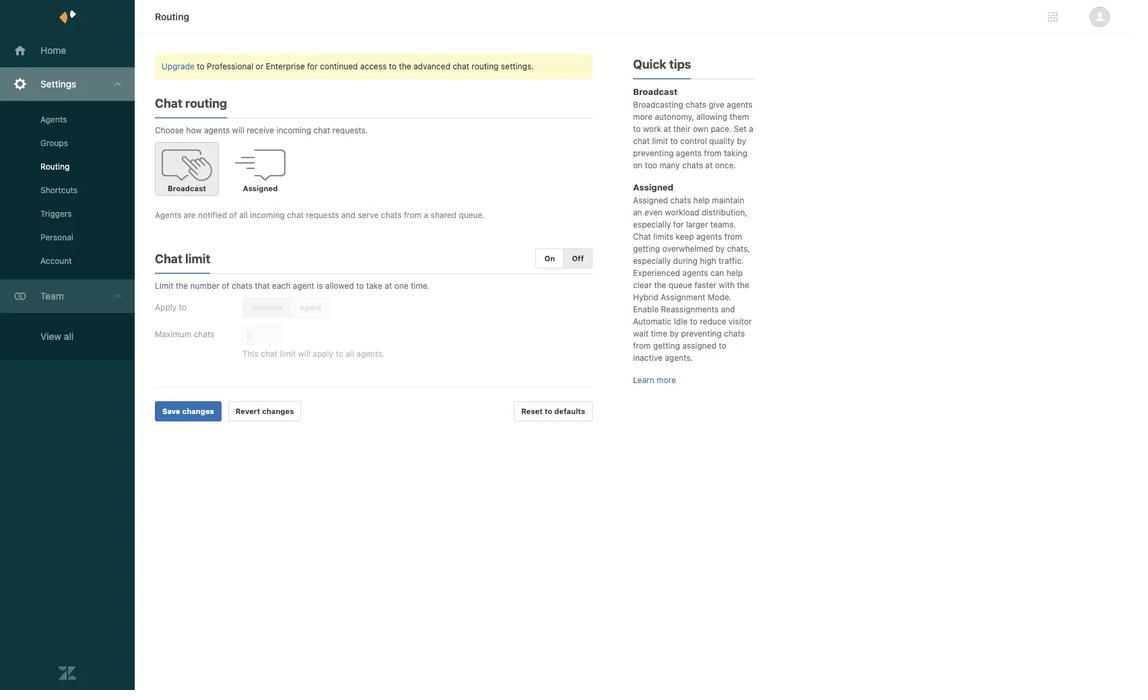 Task type: vqa. For each thing, say whether or not it's contained in the screenshot.
Maximum chats number field
yes



Task type: locate. For each thing, give the bounding box(es) containing it.
1 horizontal spatial will
[[298, 349, 311, 359]]

give
[[709, 100, 725, 110]]

reset to defaults
[[522, 407, 586, 416]]

shortcuts
[[40, 185, 78, 195]]

agents are notified of all incoming chat requests and serve chats from a shared queue.
[[155, 210, 485, 220]]

shared
[[431, 210, 457, 220]]

revert changes
[[236, 407, 294, 416]]

0 vertical spatial limit
[[652, 136, 669, 146]]

of right notified
[[229, 210, 237, 220]]

broadcast up broadcasting
[[634, 86, 678, 97]]

1 vertical spatial especially
[[634, 256, 671, 266]]

quick tips
[[634, 57, 692, 71]]

at down autonomy,
[[664, 124, 671, 134]]

1 vertical spatial help
[[727, 268, 743, 278]]

queue.
[[459, 210, 485, 220]]

hybrid
[[634, 293, 659, 303]]

changes right revert
[[262, 407, 294, 416]]

by inside broadcast broadcasting chats give agents more autonomy, allowing them to work at their own pace. set a chat limit to control quality by preventing agents from taking on too many chats at once.
[[737, 136, 747, 146]]

clear
[[634, 280, 652, 290]]

1 vertical spatial preventing
[[682, 329, 722, 339]]

limit down "work"
[[652, 136, 669, 146]]

0 horizontal spatial by
[[670, 329, 679, 339]]

apply
[[155, 303, 177, 313]]

with
[[719, 280, 735, 290]]

reset to defaults button
[[514, 402, 593, 422]]

enable
[[634, 305, 659, 315]]

1 vertical spatial account
[[251, 303, 283, 312]]

broadcast up the are
[[168, 184, 206, 193]]

changes right save
[[182, 407, 214, 416]]

0 horizontal spatial agents
[[40, 115, 67, 125]]

assignment
[[661, 293, 706, 303]]

will
[[232, 125, 245, 135], [298, 349, 311, 359]]

broadcast
[[634, 86, 678, 97], [168, 184, 206, 193]]

0 vertical spatial and
[[342, 210, 356, 220]]

routing down groups
[[40, 162, 70, 172]]

help down traffic.
[[727, 268, 743, 278]]

0 vertical spatial broadcast
[[634, 86, 678, 97]]

1 horizontal spatial for
[[674, 220, 684, 230]]

chat up limit
[[155, 252, 183, 266]]

assigned down receive
[[243, 184, 278, 193]]

0 vertical spatial preventing
[[634, 148, 674, 158]]

at
[[664, 124, 671, 134], [706, 160, 713, 171], [385, 281, 392, 291]]

0 vertical spatial a
[[750, 124, 754, 134]]

and left serve
[[342, 210, 356, 220]]

1 horizontal spatial and
[[721, 305, 736, 315]]

0 vertical spatial by
[[737, 136, 747, 146]]

0 vertical spatial will
[[232, 125, 245, 135]]

2 horizontal spatial all
[[346, 349, 354, 359]]

account down the personal
[[40, 256, 72, 266]]

incoming
[[277, 125, 311, 135], [250, 210, 285, 220]]

2 horizontal spatial limit
[[652, 136, 669, 146]]

0 horizontal spatial changes
[[182, 407, 214, 416]]

chat for chat routing
[[155, 96, 183, 111]]

especially down even
[[634, 220, 671, 230]]

agents down control
[[676, 148, 702, 158]]

Maximum chats number field
[[243, 325, 283, 345]]

2 especially from the top
[[634, 256, 671, 266]]

1 vertical spatial limit
[[185, 252, 211, 266]]

will left receive
[[232, 125, 245, 135]]

account down that
[[251, 303, 283, 312]]

especially up "experienced" at the top right of the page
[[634, 256, 671, 266]]

0 horizontal spatial at
[[385, 281, 392, 291]]

reduce
[[700, 317, 727, 327]]

getting down the limits
[[634, 244, 661, 254]]

0 vertical spatial account
[[40, 256, 72, 266]]

1 vertical spatial agents
[[155, 210, 182, 220]]

getting down time
[[654, 341, 681, 351]]

1 vertical spatial incoming
[[250, 210, 285, 220]]

chat right the this
[[261, 349, 278, 359]]

limit
[[652, 136, 669, 146], [185, 252, 211, 266], [280, 349, 296, 359]]

agents. inside assigned assigned chats help maintain an even workload distribution, especially for larger teams. chat limits keep agents from getting overwhelmed by chats, especially during high traffic. experienced agents can help clear the queue faster with the hybrid assignment mode. enable reassignments and automatic idle to reduce visitor wait time by preventing chats from getting assigned to inactive agents.
[[665, 353, 694, 363]]

save changes
[[162, 407, 214, 416]]

an
[[634, 208, 643, 218]]

will for receive
[[232, 125, 245, 135]]

1 vertical spatial will
[[298, 349, 311, 359]]

account button
[[243, 298, 291, 318]]

1 horizontal spatial routing
[[472, 61, 499, 71]]

traffic.
[[719, 256, 744, 266]]

routing
[[472, 61, 499, 71], [185, 96, 227, 111]]

preventing up the 'too'
[[634, 148, 674, 158]]

agents left the are
[[155, 210, 182, 220]]

0 horizontal spatial and
[[342, 210, 356, 220]]

control
[[681, 136, 707, 146]]

preventing up assigned
[[682, 329, 722, 339]]

0 vertical spatial all
[[239, 210, 248, 220]]

1 horizontal spatial more
[[657, 375, 677, 386]]

on button
[[536, 249, 564, 269]]

routing
[[155, 11, 189, 22], [40, 162, 70, 172]]

even
[[645, 208, 663, 218]]

this
[[243, 349, 259, 359]]

0 horizontal spatial will
[[232, 125, 245, 135]]

1 horizontal spatial all
[[239, 210, 248, 220]]

of right number
[[222, 281, 230, 291]]

0 horizontal spatial help
[[694, 195, 710, 206]]

enterprise
[[266, 61, 305, 71]]

from down quality
[[704, 148, 722, 158]]

1 vertical spatial of
[[222, 281, 230, 291]]

routing up upgrade
[[155, 11, 189, 22]]

apply
[[313, 349, 334, 359]]

broadcast inside broadcast broadcasting chats give agents more autonomy, allowing them to work at their own pace. set a chat limit to control quality by preventing agents from taking on too many chats at once.
[[634, 86, 678, 97]]

especially
[[634, 220, 671, 230], [634, 256, 671, 266]]

agents
[[727, 100, 753, 110], [204, 125, 230, 135], [676, 148, 702, 158], [697, 232, 723, 242], [683, 268, 709, 278]]

1 vertical spatial all
[[64, 331, 74, 342]]

at left once.
[[706, 160, 713, 171]]

for
[[307, 61, 318, 71], [674, 220, 684, 230]]

chat left requests.
[[314, 125, 330, 135]]

from left shared
[[404, 210, 422, 220]]

preventing
[[634, 148, 674, 158], [682, 329, 722, 339]]

1 vertical spatial routing
[[40, 162, 70, 172]]

getting
[[634, 244, 661, 254], [654, 341, 681, 351]]

and inside assigned assigned chats help maintain an even workload distribution, especially for larger teams. chat limits keep agents from getting overwhelmed by chats, especially during high traffic. experienced agents can help clear the queue faster with the hybrid assignment mode. enable reassignments and automatic idle to reduce visitor wait time by preventing chats from getting assigned to inactive agents.
[[721, 305, 736, 315]]

0 vertical spatial chat
[[155, 96, 183, 111]]

0 vertical spatial routing
[[155, 11, 189, 22]]

agents for agents
[[40, 115, 67, 125]]

and down the mode.
[[721, 305, 736, 315]]

help up workload
[[694, 195, 710, 206]]

more right learn
[[657, 375, 677, 386]]

2 horizontal spatial at
[[706, 160, 713, 171]]

a
[[750, 124, 754, 134], [424, 210, 429, 220]]

by up traffic.
[[716, 244, 725, 254]]

wait
[[634, 329, 649, 339]]

a right set
[[750, 124, 754, 134]]

routing up how
[[185, 96, 227, 111]]

1 horizontal spatial agents
[[155, 210, 182, 220]]

0 vertical spatial help
[[694, 195, 710, 206]]

will for apply
[[298, 349, 311, 359]]

view all
[[40, 331, 74, 342]]

for left 'continued'
[[307, 61, 318, 71]]

agent
[[299, 303, 322, 312]]

agents up groups
[[40, 115, 67, 125]]

from up chats,
[[725, 232, 743, 242]]

1 horizontal spatial preventing
[[682, 329, 722, 339]]

2 changes from the left
[[262, 407, 294, 416]]

advanced
[[414, 61, 451, 71]]

preventing inside broadcast broadcasting chats give agents more autonomy, allowing them to work at their own pace. set a chat limit to control quality by preventing agents from taking on too many chats at once.
[[634, 148, 674, 158]]

personal
[[40, 233, 73, 243]]

1 vertical spatial by
[[716, 244, 725, 254]]

0 horizontal spatial broadcast
[[168, 184, 206, 193]]

2 vertical spatial at
[[385, 281, 392, 291]]

chat down "work"
[[634, 136, 650, 146]]

incoming right receive
[[277, 125, 311, 135]]

chats up allowing
[[686, 100, 707, 110]]

1 horizontal spatial changes
[[262, 407, 294, 416]]

0 vertical spatial more
[[634, 112, 653, 122]]

upgrade
[[162, 61, 195, 71]]

1 horizontal spatial agents.
[[665, 353, 694, 363]]

assigned for assigned assigned chats help maintain an even workload distribution, especially for larger teams. chat limits keep agents from getting overwhelmed by chats, especially during high traffic. experienced agents can help clear the queue faster with the hybrid assignment mode. enable reassignments and automatic idle to reduce visitor wait time by preventing chats from getting assigned to inactive agents.
[[634, 182, 674, 193]]

1 vertical spatial for
[[674, 220, 684, 230]]

0 horizontal spatial a
[[424, 210, 429, 220]]

limit up number
[[185, 252, 211, 266]]

1 horizontal spatial broadcast
[[634, 86, 678, 97]]

incoming right notified
[[250, 210, 285, 220]]

by down set
[[737, 136, 747, 146]]

the down "experienced" at the top right of the page
[[655, 280, 667, 290]]

all right apply
[[346, 349, 354, 359]]

workload
[[665, 208, 700, 218]]

1 horizontal spatial routing
[[155, 11, 189, 22]]

1 vertical spatial routing
[[185, 96, 227, 111]]

1 vertical spatial getting
[[654, 341, 681, 351]]

more
[[634, 112, 653, 122], [657, 375, 677, 386]]

set
[[735, 124, 747, 134]]

time
[[651, 329, 668, 339]]

0 vertical spatial of
[[229, 210, 237, 220]]

can
[[711, 268, 725, 278]]

larger
[[687, 220, 709, 230]]

agents for agents are notified of all incoming chat requests and serve chats from a shared queue.
[[155, 210, 182, 220]]

chat up "choose"
[[155, 96, 183, 111]]

account
[[40, 256, 72, 266], [251, 303, 283, 312]]

from down wait
[[634, 341, 651, 351]]

assigned down the 'too'
[[634, 182, 674, 193]]

chat left the limits
[[634, 232, 651, 242]]

for inside assigned assigned chats help maintain an even workload distribution, especially for larger teams. chat limits keep agents from getting overwhelmed by chats, especially during high traffic. experienced agents can help clear the queue faster with the hybrid assignment mode. enable reassignments and automatic idle to reduce visitor wait time by preventing chats from getting assigned to inactive agents.
[[674, 220, 684, 230]]

assigned for assigned
[[243, 184, 278, 193]]

incoming for all
[[250, 210, 285, 220]]

all right view
[[64, 331, 74, 342]]

1 horizontal spatial a
[[750, 124, 754, 134]]

1 horizontal spatial account
[[251, 303, 283, 312]]

0 vertical spatial at
[[664, 124, 671, 134]]

0 vertical spatial especially
[[634, 220, 671, 230]]

limit down maximum chats number field
[[280, 349, 296, 359]]

chats down the visitor
[[725, 329, 745, 339]]

2 vertical spatial chat
[[155, 252, 183, 266]]

2 vertical spatial all
[[346, 349, 354, 359]]

1 vertical spatial at
[[706, 160, 713, 171]]

chat
[[155, 96, 183, 111], [634, 232, 651, 242], [155, 252, 183, 266]]

their
[[674, 124, 691, 134]]

at left one
[[385, 281, 392, 291]]

0 horizontal spatial more
[[634, 112, 653, 122]]

for down workload
[[674, 220, 684, 230]]

0 vertical spatial agents
[[40, 115, 67, 125]]

1 horizontal spatial limit
[[280, 349, 296, 359]]

0 horizontal spatial agents.
[[357, 349, 385, 359]]

more inside broadcast broadcasting chats give agents more autonomy, allowing them to work at their own pace. set a chat limit to control quality by preventing agents from taking on too many chats at once.
[[634, 112, 653, 122]]

revert
[[236, 407, 260, 416]]

agents. right apply
[[357, 349, 385, 359]]

a left shared
[[424, 210, 429, 220]]

on
[[634, 160, 643, 171]]

1 vertical spatial broadcast
[[168, 184, 206, 193]]

broadcasting
[[634, 100, 684, 110]]

0 vertical spatial for
[[307, 61, 318, 71]]

0 horizontal spatial routing
[[185, 96, 227, 111]]

own
[[693, 124, 709, 134]]

1 vertical spatial and
[[721, 305, 736, 315]]

of for chats
[[222, 281, 230, 291]]

0 vertical spatial incoming
[[277, 125, 311, 135]]

maintain
[[713, 195, 745, 206]]

inactive
[[634, 353, 663, 363]]

during
[[674, 256, 698, 266]]

changes
[[182, 407, 214, 416], [262, 407, 294, 416]]

0 horizontal spatial preventing
[[634, 148, 674, 158]]

team
[[40, 290, 64, 302]]

all
[[239, 210, 248, 220], [64, 331, 74, 342], [346, 349, 354, 359]]

2 horizontal spatial by
[[737, 136, 747, 146]]

the
[[399, 61, 411, 71], [655, 280, 667, 290], [738, 280, 750, 290], [176, 281, 188, 291]]

queue
[[669, 280, 693, 290]]

agents. down assigned
[[665, 353, 694, 363]]

the right the with
[[738, 280, 750, 290]]

account inside 'button'
[[251, 303, 283, 312]]

all right notified
[[239, 210, 248, 220]]

will left apply
[[298, 349, 311, 359]]

more up "work"
[[634, 112, 653, 122]]

chats right "maximum"
[[194, 330, 215, 340]]

agents up them
[[727, 100, 753, 110]]

1 changes from the left
[[182, 407, 214, 416]]

chat inside assigned assigned chats help maintain an even workload distribution, especially for larger teams. chat limits keep agents from getting overwhelmed by chats, especially during high traffic. experienced agents can help clear the queue faster with the hybrid assignment mode. enable reassignments and automatic idle to reduce visitor wait time by preventing chats from getting assigned to inactive agents.
[[634, 232, 651, 242]]

1 vertical spatial chat
[[634, 232, 651, 242]]

the right limit
[[176, 281, 188, 291]]

by down idle
[[670, 329, 679, 339]]

routing left settings.
[[472, 61, 499, 71]]



Task type: describe. For each thing, give the bounding box(es) containing it.
of for all
[[229, 210, 237, 220]]

chats right many
[[683, 160, 704, 171]]

the left advanced
[[399, 61, 411, 71]]

take
[[366, 281, 383, 291]]

experienced
[[634, 268, 681, 278]]

agents right how
[[204, 125, 230, 135]]

home
[[40, 44, 66, 56]]

quick
[[634, 57, 667, 71]]

revert changes button
[[228, 402, 302, 422]]

choose
[[155, 125, 184, 135]]

choose how agents will receive incoming chat requests.
[[155, 125, 368, 135]]

maximum chats
[[155, 330, 215, 340]]

taking
[[724, 148, 748, 158]]

chat right advanced
[[453, 61, 470, 71]]

pace.
[[711, 124, 732, 134]]

assigned up even
[[634, 195, 669, 206]]

changes for revert changes
[[262, 407, 294, 416]]

continued
[[320, 61, 358, 71]]

defaults
[[555, 407, 586, 416]]

serve
[[358, 210, 379, 220]]

mode.
[[708, 293, 732, 303]]

assigned assigned chats help maintain an even workload distribution, especially for larger teams. chat limits keep agents from getting overwhelmed by chats, especially during high traffic. experienced agents can help clear the queue faster with the hybrid assignment mode. enable reassignments and automatic idle to reduce visitor wait time by preventing chats from getting assigned to inactive agents.
[[634, 182, 752, 363]]

chat left requests
[[287, 210, 304, 220]]

upgrade link
[[162, 61, 195, 71]]

agents down larger
[[697, 232, 723, 242]]

agent button
[[291, 298, 331, 318]]

teams.
[[711, 220, 737, 230]]

zendesk products image
[[1049, 12, 1058, 22]]

are
[[184, 210, 196, 220]]

assigned
[[683, 341, 717, 351]]

off
[[572, 254, 584, 263]]

limit
[[155, 281, 174, 291]]

view
[[40, 331, 61, 342]]

this chat limit will apply to all agents.
[[243, 349, 385, 359]]

settings.
[[501, 61, 534, 71]]

on
[[545, 254, 555, 263]]

chat limit
[[155, 252, 211, 266]]

1 horizontal spatial at
[[664, 124, 671, 134]]

2 vertical spatial limit
[[280, 349, 296, 359]]

requests
[[306, 210, 339, 220]]

notified
[[198, 210, 227, 220]]

them
[[730, 112, 750, 122]]

settings
[[40, 78, 76, 90]]

0 horizontal spatial routing
[[40, 162, 70, 172]]

0 horizontal spatial limit
[[185, 252, 211, 266]]

limits
[[654, 232, 674, 242]]

number
[[190, 281, 220, 291]]

work
[[643, 124, 662, 134]]

autonomy,
[[655, 112, 695, 122]]

too
[[645, 160, 658, 171]]

once.
[[716, 160, 737, 171]]

0 vertical spatial getting
[[634, 244, 661, 254]]

save
[[162, 407, 180, 416]]

1 especially from the top
[[634, 220, 671, 230]]

chat inside broadcast broadcasting chats give agents more autonomy, allowing them to work at their own pace. set a chat limit to control quality by preventing agents from taking on too many chats at once.
[[634, 136, 650, 146]]

overwhelmed
[[663, 244, 714, 254]]

automatic
[[634, 317, 672, 327]]

idle
[[674, 317, 688, 327]]

1 vertical spatial more
[[657, 375, 677, 386]]

save changes button
[[155, 402, 222, 422]]

agents down during
[[683, 268, 709, 278]]

limit inside broadcast broadcasting chats give agents more autonomy, allowing them to work at their own pace. set a chat limit to control quality by preventing agents from taking on too many chats at once.
[[652, 136, 669, 146]]

triggers
[[40, 209, 72, 219]]

chats up workload
[[671, 195, 692, 206]]

keep
[[676, 232, 695, 242]]

reassignments
[[661, 305, 719, 315]]

each
[[272, 281, 291, 291]]

chat for chat limit
[[155, 252, 183, 266]]

0 horizontal spatial for
[[307, 61, 318, 71]]

1 horizontal spatial by
[[716, 244, 725, 254]]

requests.
[[333, 125, 368, 135]]

changes for save changes
[[182, 407, 214, 416]]

allowed
[[325, 281, 354, 291]]

high
[[700, 256, 717, 266]]

learn more link
[[634, 375, 677, 386]]

agent
[[293, 281, 315, 291]]

time.
[[411, 281, 430, 291]]

allowing
[[697, 112, 728, 122]]

chats left that
[[232, 281, 253, 291]]

broadcast for broadcast
[[168, 184, 206, 193]]

one
[[395, 281, 409, 291]]

learn more
[[634, 375, 677, 386]]

maximum
[[155, 330, 192, 340]]

preventing inside assigned assigned chats help maintain an even workload distribution, especially for larger teams. chat limits keep agents from getting overwhelmed by chats, especially during high traffic. experienced agents can help clear the queue faster with the hybrid assignment mode. enable reassignments and automatic idle to reduce visitor wait time by preventing chats from getting assigned to inactive agents.
[[682, 329, 722, 339]]

0 horizontal spatial all
[[64, 331, 74, 342]]

0 horizontal spatial account
[[40, 256, 72, 266]]

from inside broadcast broadcasting chats give agents more autonomy, allowing them to work at their own pace. set a chat limit to control quality by preventing agents from taking on too many chats at once.
[[704, 148, 722, 158]]

1 horizontal spatial help
[[727, 268, 743, 278]]

a inside broadcast broadcasting chats give agents more autonomy, allowing them to work at their own pace. set a chat limit to control quality by preventing agents from taking on too many chats at once.
[[750, 124, 754, 134]]

1 vertical spatial a
[[424, 210, 429, 220]]

is
[[317, 281, 323, 291]]

distribution,
[[702, 208, 748, 218]]

incoming for receive
[[277, 125, 311, 135]]

2 vertical spatial by
[[670, 329, 679, 339]]

reset
[[522, 407, 543, 416]]

chats,
[[727, 244, 751, 254]]

upgrade to professional or enterprise for continued access to the advanced chat routing settings.
[[162, 61, 534, 71]]

that
[[255, 281, 270, 291]]

chat routing
[[155, 96, 227, 111]]

off button
[[564, 249, 593, 269]]

faster
[[695, 280, 717, 290]]

broadcast broadcasting chats give agents more autonomy, allowing them to work at their own pace. set a chat limit to control quality by preventing agents from taking on too many chats at once.
[[634, 86, 754, 171]]

chats right serve
[[381, 210, 402, 220]]

quality
[[710, 136, 735, 146]]

or
[[256, 61, 264, 71]]

tips
[[670, 57, 692, 71]]

0 vertical spatial routing
[[472, 61, 499, 71]]

to inside button
[[545, 407, 553, 416]]

professional
[[207, 61, 254, 71]]

learn
[[634, 375, 655, 386]]

broadcast for broadcast broadcasting chats give agents more autonomy, allowing them to work at their own pace. set a chat limit to control quality by preventing agents from taking on too many chats at once.
[[634, 86, 678, 97]]



